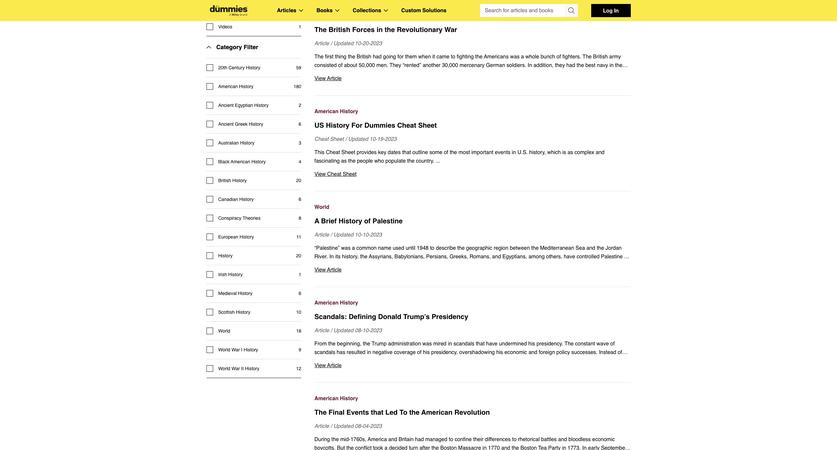 Task type: locate. For each thing, give the bounding box(es) containing it.
war left i
[[232, 347, 240, 352]]

3 for step by step
[[299, 5, 301, 11]]

2 view from the top
[[314, 171, 326, 177]]

updated down the brief
[[334, 232, 354, 238]]

ancient left greek
[[218, 121, 234, 127]]

a
[[314, 217, 319, 225]]

history right canadian
[[239, 197, 254, 202]]

2 view article from the top
[[314, 267, 342, 273]]

log
[[603, 7, 613, 14]]

step by step
[[218, 5, 245, 11]]

complex
[[575, 149, 594, 155]]

1 view from the top
[[314, 76, 326, 82]]

1 ancient from the top
[[218, 103, 234, 108]]

american history up us
[[314, 109, 358, 115]]

sheet inside "this cheat sheet provides key dates that outline some of the most important events in u.s. history, which is as complex and fascinating as the people who populate the country."
[[341, 149, 355, 155]]

british down black
[[218, 178, 231, 183]]

view cheat sheet link
[[314, 170, 631, 179]]

2 view article link from the top
[[314, 266, 631, 274]]

0 vertical spatial ancient
[[218, 103, 234, 108]]

2023 up the dates
[[385, 136, 397, 142]]

outline
[[413, 149, 428, 155]]

history right australian
[[240, 140, 254, 146]]

as up view cheat sheet
[[341, 158, 347, 164]]

as right is
[[568, 149, 573, 155]]

2023
[[370, 41, 382, 47], [385, 136, 397, 142], [370, 232, 382, 238], [370, 328, 382, 334], [370, 423, 382, 429]]

1 vertical spatial view article link
[[314, 266, 631, 274]]

step right by
[[235, 5, 245, 11]]

6 up 10
[[299, 291, 301, 296]]

1 view article link from the top
[[314, 74, 631, 83]]

cheat inside "us history for dummies cheat sheet" link
[[397, 121, 416, 129]]

of
[[444, 149, 448, 155], [364, 217, 371, 225]]

10
[[296, 310, 301, 315]]

world up "a" in the left of the page
[[314, 204, 329, 210]]

1 6 from the top
[[299, 121, 301, 127]]

in right forces
[[377, 26, 383, 34]]

6 up 8
[[299, 197, 301, 202]]

black american history
[[218, 159, 266, 164]]

1 vertical spatial in
[[512, 149, 516, 155]]

cheat down fascinating
[[327, 171, 341, 177]]

10- for donald
[[363, 328, 370, 334]]

0 vertical spatial in
[[377, 26, 383, 34]]

fascinating
[[314, 158, 340, 164]]

revolution
[[454, 409, 490, 416]]

american up final
[[314, 396, 339, 402]]

2023 for history
[[370, 232, 382, 238]]

ancient greek history
[[218, 121, 263, 127]]

1 08- from the top
[[355, 328, 363, 334]]

war left ii
[[232, 366, 240, 371]]

3 up 4
[[299, 140, 301, 146]]

3 view article from the top
[[314, 363, 342, 369]]

0 vertical spatial 6
[[299, 121, 301, 127]]

american history up scandals:
[[314, 300, 358, 306]]

2023 down defining
[[370, 328, 382, 334]]

war
[[445, 26, 457, 34], [232, 347, 240, 352], [232, 366, 240, 371]]

0 vertical spatial as
[[568, 149, 573, 155]]

1 vertical spatial 3
[[299, 140, 301, 146]]

american history link up "scandals: defining donald trump's presidency" link
[[314, 299, 631, 307]]

3 6 from the top
[[299, 291, 301, 296]]

view article link for a brief history of palestine
[[314, 266, 631, 274]]

world
[[314, 204, 329, 210], [218, 328, 230, 334], [218, 347, 230, 352], [218, 366, 230, 371]]

2 6 from the top
[[299, 197, 301, 202]]

of left palestine
[[364, 217, 371, 225]]

that right the dates
[[402, 149, 411, 155]]

i
[[241, 347, 242, 352]]

0 horizontal spatial step
[[218, 5, 228, 11]]

0 vertical spatial the
[[314, 26, 327, 34]]

2 vertical spatial 6
[[299, 291, 301, 296]]

08- down defining
[[355, 328, 363, 334]]

1 vertical spatial 20
[[296, 253, 301, 258]]

updated down final
[[334, 423, 354, 429]]

dummies
[[364, 121, 395, 129]]

that
[[402, 149, 411, 155], [371, 409, 384, 416]]

american history link for the final events that led to the american revolution
[[314, 394, 631, 403]]

2 step from the left
[[235, 5, 245, 11]]

20-
[[363, 41, 370, 47]]

1 horizontal spatial british
[[329, 26, 350, 34]]

cheat right dummies
[[397, 121, 416, 129]]

1 horizontal spatial that
[[402, 149, 411, 155]]

20 down 4
[[296, 178, 301, 183]]

step
[[218, 5, 228, 11], [235, 5, 245, 11]]

3 view article link from the top
[[314, 361, 631, 370]]

1 vertical spatial view article
[[314, 267, 342, 273]]

4 view from the top
[[314, 363, 326, 369]]

the final events that led to the american revolution link
[[314, 408, 631, 417]]

who
[[374, 158, 384, 164]]

2 20 from the top
[[296, 253, 301, 258]]

british up article / updated 10-20-2023
[[329, 26, 350, 34]]

theories
[[243, 215, 261, 221]]

people
[[357, 158, 373, 164]]

log in link
[[591, 4, 631, 17]]

1 vertical spatial as
[[341, 158, 347, 164]]

180
[[294, 84, 301, 89]]

updated
[[334, 41, 354, 47], [348, 136, 368, 142], [334, 232, 354, 238], [334, 328, 354, 334], [334, 423, 354, 429]]

view for a
[[314, 267, 326, 273]]

0 vertical spatial british
[[329, 26, 350, 34]]

8
[[299, 215, 301, 221]]

2 vertical spatial war
[[232, 366, 240, 371]]

3 right 'articles'
[[299, 5, 301, 11]]

the right to
[[409, 409, 420, 416]]

08- for defining
[[355, 328, 363, 334]]

0 horizontal spatial british
[[218, 178, 231, 183]]

the down open collections list image
[[385, 26, 395, 34]]

events
[[347, 409, 369, 416]]

4 american history link from the top
[[314, 394, 631, 403]]

the left final
[[314, 409, 327, 416]]

history up for
[[340, 109, 358, 115]]

british history
[[218, 178, 247, 183]]

1 vertical spatial 1
[[299, 272, 301, 277]]

history up forces
[[340, 13, 358, 19]]

4
[[299, 159, 301, 164]]

08- for final
[[355, 423, 363, 429]]

group
[[480, 4, 578, 17]]

2023 for donald
[[370, 328, 382, 334]]

20th century history
[[218, 65, 260, 70]]

0 horizontal spatial in
[[377, 26, 383, 34]]

1 vertical spatial british
[[218, 178, 231, 183]]

updated left 20-
[[334, 41, 354, 47]]

view
[[314, 76, 326, 82], [314, 171, 326, 177], [314, 267, 326, 273], [314, 363, 326, 369]]

most
[[459, 149, 470, 155]]

the left 'most'
[[450, 149, 457, 155]]

collections
[[353, 8, 381, 14]]

0 vertical spatial 20
[[296, 178, 301, 183]]

in left the u.s.
[[512, 149, 516, 155]]

american history link up the final events that led to the american revolution link
[[314, 394, 631, 403]]

20 down "11"
[[296, 253, 301, 258]]

10- for history
[[363, 232, 370, 238]]

2 3 from the top
[[299, 140, 301, 146]]

1 vertical spatial war
[[232, 347, 240, 352]]

irish history
[[218, 272, 243, 277]]

war down solutions
[[445, 26, 457, 34]]

american history down open book categories image on the top
[[314, 13, 358, 19]]

0 vertical spatial view article
[[314, 76, 342, 82]]

updated down scandals:
[[334, 328, 354, 334]]

1 vertical spatial 08-
[[355, 423, 363, 429]]

1 20 from the top
[[296, 178, 301, 183]]

world war ii history
[[218, 366, 259, 371]]

the down the books on the top of page
[[314, 26, 327, 34]]

british
[[329, 26, 350, 34], [218, 178, 231, 183]]

in
[[377, 26, 383, 34], [512, 149, 516, 155]]

american history for the final events that led to the american revolution
[[314, 396, 358, 402]]

3 for australian history
[[299, 140, 301, 146]]

2023 down the final events that led to the american revolution
[[370, 423, 382, 429]]

american history for the british forces in the revolutionary war
[[314, 13, 358, 19]]

0 horizontal spatial that
[[371, 409, 384, 416]]

6 down 2
[[299, 121, 301, 127]]

dates
[[388, 149, 401, 155]]

populate
[[386, 158, 406, 164]]

in inside the british forces in the revolutionary war link
[[377, 26, 383, 34]]

view for us
[[314, 171, 326, 177]]

0 horizontal spatial of
[[364, 217, 371, 225]]

1 vertical spatial ancient
[[218, 121, 234, 127]]

1 horizontal spatial in
[[512, 149, 516, 155]]

20 for history
[[296, 253, 301, 258]]

american up "cookie consent banner" dialog
[[421, 409, 453, 416]]

view article for the
[[314, 76, 342, 82]]

6
[[299, 121, 301, 127], [299, 197, 301, 202], [299, 291, 301, 296]]

2 vertical spatial view article
[[314, 363, 342, 369]]

1 american history link from the top
[[314, 12, 631, 20]]

19-
[[377, 136, 385, 142]]

history right scottish
[[236, 310, 250, 315]]

view article link
[[314, 74, 631, 83], [314, 266, 631, 274], [314, 361, 631, 370]]

cheat up fascinating
[[326, 149, 340, 155]]

american up us
[[314, 109, 339, 115]]

american down open book categories image on the top
[[314, 13, 339, 19]]

history right ii
[[245, 366, 259, 371]]

2 american history link from the top
[[314, 107, 631, 116]]

6 for canadian history
[[299, 197, 301, 202]]

08- down events
[[355, 423, 363, 429]]

0 vertical spatial 08-
[[355, 328, 363, 334]]

american history link
[[314, 12, 631, 20], [314, 107, 631, 116], [314, 299, 631, 307], [314, 394, 631, 403]]

1 vertical spatial the
[[314, 409, 327, 416]]

view article link for scandals: defining donald trump's presidency
[[314, 361, 631, 370]]

1 view article from the top
[[314, 76, 342, 82]]

0 vertical spatial 1
[[299, 24, 301, 29]]

american history link up "us history for dummies cheat sheet" link
[[314, 107, 631, 116]]

2 the from the top
[[314, 409, 327, 416]]

3 american history link from the top
[[314, 299, 631, 307]]

cheat up the this
[[314, 136, 329, 142]]

history right us
[[326, 121, 350, 129]]

2 08- from the top
[[355, 423, 363, 429]]

1 the from the top
[[314, 26, 327, 34]]

solutions
[[423, 8, 447, 14]]

2 1 from the top
[[299, 272, 301, 277]]

greek
[[235, 121, 248, 127]]

the british forces in the revolutionary war
[[314, 26, 457, 34]]

of right some
[[444, 149, 448, 155]]

2 ancient from the top
[[218, 121, 234, 127]]

world left i
[[218, 347, 230, 352]]

step left by
[[218, 5, 228, 11]]

0 vertical spatial of
[[444, 149, 448, 155]]

as
[[568, 149, 573, 155], [341, 158, 347, 164]]

1 3 from the top
[[299, 5, 301, 11]]

world left ii
[[218, 366, 230, 371]]

american up scandals:
[[314, 300, 339, 306]]

1 1 from the top
[[299, 24, 301, 29]]

cookie consent banner dialog
[[0, 426, 837, 450]]

2 vertical spatial view article link
[[314, 361, 631, 370]]

australian
[[218, 140, 239, 146]]

1 for videos
[[299, 24, 301, 29]]

conspiracy theories
[[218, 215, 261, 221]]

20th
[[218, 65, 227, 70]]

1 horizontal spatial of
[[444, 149, 448, 155]]

1 vertical spatial 6
[[299, 197, 301, 202]]

view for the
[[314, 76, 326, 82]]

provides
[[357, 149, 377, 155]]

american history link up the british forces in the revolutionary war link
[[314, 12, 631, 20]]

world down scottish
[[218, 328, 230, 334]]

a brief history of palestine link
[[314, 216, 631, 226]]

history up irish
[[218, 253, 233, 258]]

scandals: defining donald trump's presidency
[[314, 313, 468, 321]]

war for 9
[[232, 347, 240, 352]]

3 view from the top
[[314, 267, 326, 273]]

the inside the final events that led to the american revolution link
[[409, 409, 420, 416]]

0 vertical spatial 3
[[299, 5, 301, 11]]

scottish history
[[218, 310, 250, 315]]

2023 down the british forces in the revolutionary war
[[370, 41, 382, 47]]

1 horizontal spatial step
[[235, 5, 245, 11]]

world for world war ii history
[[218, 366, 230, 371]]

the final events that led to the american revolution
[[314, 409, 490, 416]]

cheat
[[397, 121, 416, 129], [314, 136, 329, 142], [326, 149, 340, 155], [327, 171, 341, 177]]

american history link for us history for dummies cheat sheet
[[314, 107, 631, 116]]

0 vertical spatial that
[[402, 149, 411, 155]]

/ for british
[[331, 41, 332, 47]]

18
[[296, 328, 301, 334]]

2023 down palestine
[[370, 232, 382, 238]]

ancient left "egyptian"
[[218, 103, 234, 108]]

0 vertical spatial view article link
[[314, 74, 631, 83]]

that left led on the left bottom of the page
[[371, 409, 384, 416]]

1 vertical spatial that
[[371, 409, 384, 416]]

american history up final
[[314, 396, 358, 402]]

us history for dummies cheat sheet link
[[314, 120, 631, 130]]

08-
[[355, 328, 363, 334], [355, 423, 363, 429]]



Task type: describe. For each thing, give the bounding box(es) containing it.
open article categories image
[[299, 9, 303, 12]]

59
[[296, 65, 301, 70]]

history right medieval
[[238, 291, 252, 296]]

australian history
[[218, 140, 254, 146]]

medieval
[[218, 291, 237, 296]]

events
[[495, 149, 511, 155]]

view article for a
[[314, 267, 342, 273]]

books
[[317, 8, 333, 14]]

is
[[562, 149, 566, 155]]

scandals:
[[314, 313, 347, 321]]

egyptian
[[235, 103, 253, 108]]

11
[[296, 234, 301, 240]]

for
[[351, 121, 363, 129]]

category filter
[[216, 44, 258, 50]]

history down the black american history
[[232, 178, 247, 183]]

country.
[[416, 158, 434, 164]]

logo image
[[206, 5, 251, 16]]

the left the people
[[348, 158, 356, 164]]

Search for articles and books text field
[[480, 4, 565, 17]]

in inside "this cheat sheet provides key dates that outline some of the most important events in u.s. history, which is as complex and fascinating as the people who populate the country."
[[512, 149, 516, 155]]

updated for defining
[[334, 328, 354, 334]]

open collections list image
[[384, 9, 388, 12]]

1 for irish history
[[299, 272, 301, 277]]

that inside "this cheat sheet provides key dates that outline some of the most important events in u.s. history, which is as complex and fascinating as the people who populate the country."
[[402, 149, 411, 155]]

american history down century in the left top of the page
[[218, 84, 253, 89]]

10- for for
[[370, 136, 377, 142]]

brief
[[321, 217, 337, 225]]

category
[[216, 44, 242, 50]]

ancient for ancient egyptian history
[[218, 103, 234, 108]]

history down australian history
[[251, 159, 266, 164]]

20 for british history
[[296, 178, 301, 183]]

history right european
[[240, 234, 254, 240]]

canadian history
[[218, 197, 254, 202]]

european history
[[218, 234, 254, 240]]

world link
[[314, 203, 631, 212]]

in
[[614, 7, 619, 14]]

cheat inside "this cheat sheet provides key dates that outline some of the most important events in u.s. history, which is as complex and fascinating as the people who populate the country."
[[326, 149, 340, 155]]

ancient for ancient greek history
[[218, 121, 234, 127]]

ii
[[241, 366, 244, 371]]

the british forces in the revolutionary war link
[[314, 25, 631, 35]]

the for the final events that led to the american revolution
[[314, 409, 327, 416]]

u.s.
[[518, 149, 528, 155]]

history right century in the left top of the page
[[246, 65, 260, 70]]

0 vertical spatial war
[[445, 26, 457, 34]]

view article link for the british forces in the revolutionary war
[[314, 74, 631, 83]]

the down outline
[[407, 158, 415, 164]]

medieval history
[[218, 291, 252, 296]]

updated for final
[[334, 423, 354, 429]]

view article for scandals:
[[314, 363, 342, 369]]

updated for brief
[[334, 232, 354, 238]]

1 horizontal spatial as
[[568, 149, 573, 155]]

scottish
[[218, 310, 235, 315]]

and
[[596, 149, 605, 155]]

article / updated 10-10-2023
[[314, 232, 382, 238]]

scandals: defining donald trump's presidency link
[[314, 312, 631, 322]]

revolutionary
[[397, 26, 443, 34]]

irish
[[218, 272, 227, 277]]

the inside the british forces in the revolutionary war link
[[385, 26, 395, 34]]

cheat inside view cheat sheet link
[[327, 171, 341, 177]]

palestine
[[373, 217, 403, 225]]

history up "egyptian"
[[239, 84, 253, 89]]

the for the british forces in the revolutionary war
[[314, 26, 327, 34]]

us
[[314, 121, 324, 129]]

forces
[[352, 26, 375, 34]]

final
[[329, 409, 345, 416]]

2023 for events
[[370, 423, 382, 429]]

us history for dummies cheat sheet
[[314, 121, 437, 129]]

world for world link at the top of page
[[314, 204, 329, 210]]

american history for scandals: defining donald trump's presidency
[[314, 300, 358, 306]]

some
[[430, 149, 442, 155]]

conspiracy
[[218, 215, 241, 221]]

history up article / updated 10-10-2023
[[339, 217, 362, 225]]

history up events
[[340, 396, 358, 402]]

articles
[[277, 8, 296, 14]]

log in
[[603, 7, 619, 14]]

that inside the final events that led to the american revolution link
[[371, 409, 384, 416]]

american history link for scandals: defining donald trump's presidency
[[314, 299, 631, 307]]

ancient egyptian history
[[218, 103, 269, 108]]

of inside "this cheat sheet provides key dates that outline some of the most important events in u.s. history, which is as complex and fascinating as the people who populate the country."
[[444, 149, 448, 155]]

/ for defining
[[331, 328, 332, 334]]

american history link for the british forces in the revolutionary war
[[314, 12, 631, 20]]

updated for british
[[334, 41, 354, 47]]

history right "egyptian"
[[254, 103, 269, 108]]

history right irish
[[228, 272, 243, 277]]

/ for brief
[[331, 232, 332, 238]]

american right black
[[231, 159, 250, 164]]

custom solutions
[[401, 8, 447, 14]]

donald
[[378, 313, 401, 321]]

1 step from the left
[[218, 5, 228, 11]]

filter
[[244, 44, 258, 50]]

2023 for forces
[[370, 41, 382, 47]]

to
[[400, 409, 407, 416]]

custom solutions link
[[401, 6, 447, 15]]

this
[[314, 149, 324, 155]]

led
[[385, 409, 398, 416]]

article / updated 10-20-2023
[[314, 41, 382, 47]]

/ for final
[[331, 423, 332, 429]]

custom
[[401, 8, 421, 14]]

a brief history of palestine
[[314, 217, 403, 225]]

article / updated 08-10-2023
[[314, 328, 382, 334]]

history up defining
[[340, 300, 358, 306]]

updated down for
[[348, 136, 368, 142]]

war for 12
[[232, 366, 240, 371]]

6 for medieval history
[[299, 291, 301, 296]]

world war i history
[[218, 347, 258, 352]]

6 for ancient greek history
[[299, 121, 301, 127]]

this cheat sheet provides key dates that outline some of the most important events in u.s. history, which is as complex and fascinating as the people who populate the country.
[[314, 149, 605, 164]]

9
[[299, 347, 301, 352]]

history right greek
[[249, 121, 263, 127]]

world for world war i history
[[218, 347, 230, 352]]

key
[[378, 149, 386, 155]]

trump's
[[403, 313, 430, 321]]

1 vertical spatial of
[[364, 217, 371, 225]]

open book categories image
[[335, 9, 340, 12]]

which
[[547, 149, 561, 155]]

american history for us history for dummies cheat sheet
[[314, 109, 358, 115]]

european
[[218, 234, 238, 240]]

04-
[[363, 423, 370, 429]]

videos
[[218, 24, 232, 29]]

history,
[[529, 149, 546, 155]]

view for scandals:
[[314, 363, 326, 369]]

black
[[218, 159, 230, 164]]

category filter button
[[206, 36, 258, 58]]

presidency
[[432, 313, 468, 321]]

0 horizontal spatial as
[[341, 158, 347, 164]]

important
[[472, 149, 494, 155]]

american down 20th
[[218, 84, 238, 89]]

history right i
[[244, 347, 258, 352]]



Task type: vqa. For each thing, say whether or not it's contained in the screenshot.
talk within the You don't need to talk to communicate; a smirk or a smile can say volumes! Communicating without words is called
no



